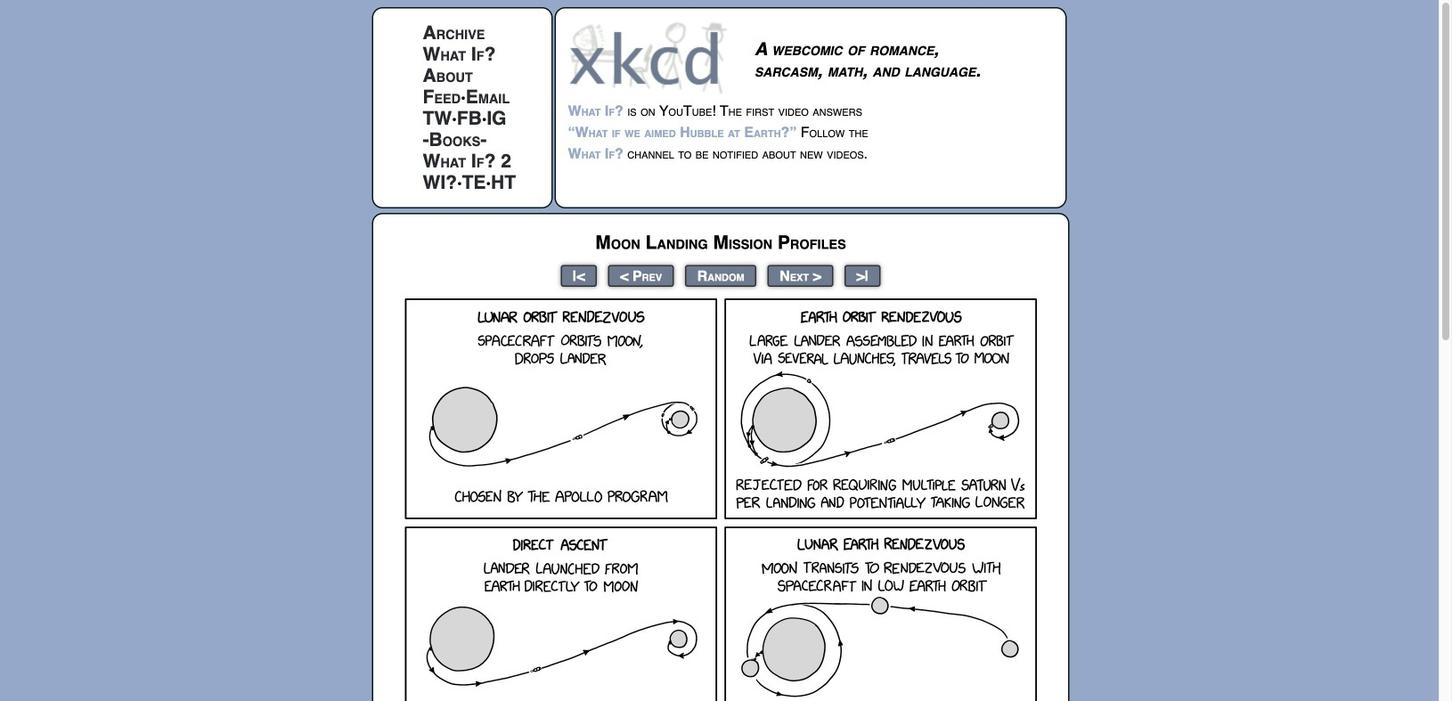 Task type: vqa. For each thing, say whether or not it's contained in the screenshot.
Greenland Size Image
no



Task type: describe. For each thing, give the bounding box(es) containing it.
xkcd.com logo image
[[568, 20, 733, 94]]



Task type: locate. For each thing, give the bounding box(es) containing it.
moon landing mission profiles image
[[405, 299, 1037, 701]]



